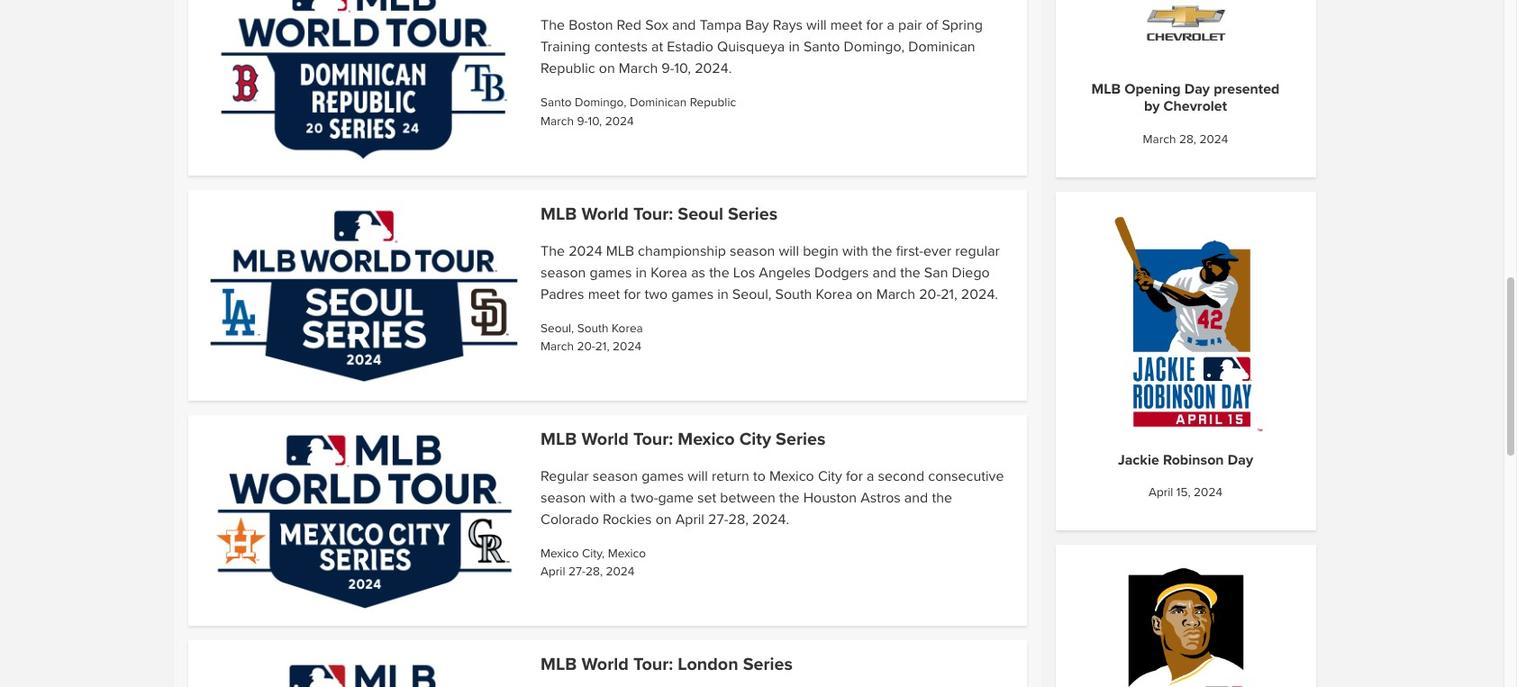 Task type: vqa. For each thing, say whether or not it's contained in the screenshot.
Happened
no



Task type: locate. For each thing, give the bounding box(es) containing it.
1 tour: from the top
[[633, 204, 673, 225]]

0 vertical spatial day
[[1185, 80, 1210, 98]]

0 vertical spatial republic
[[541, 60, 595, 78]]

series right seoul
[[728, 204, 778, 225]]

for inside the boston red sox and tampa bay rays will meet for a pair of spring training contests at estadio quisqueya in santo domingo, dominican republic on march 9-10, 2024.
[[866, 17, 883, 35]]

domingo, down the pair
[[844, 38, 905, 56]]

10, down estadio
[[675, 60, 691, 78]]

meet right rays
[[831, 17, 863, 35]]

28, down city,
[[586, 564, 603, 580]]

2 vertical spatial and
[[905, 489, 928, 507]]

the inside the boston red sox and tampa bay rays will meet for a pair of spring training contests at estadio quisqueya in santo domingo, dominican republic on march 9-10, 2024.
[[541, 17, 565, 35]]

april
[[1149, 485, 1173, 500], [676, 511, 705, 529], [541, 564, 565, 580]]

0 vertical spatial april
[[1149, 485, 1173, 500]]

season up padres
[[541, 264, 586, 282]]

0 vertical spatial with
[[843, 242, 869, 260]]

city up houston
[[818, 468, 842, 486]]

city up to
[[739, 429, 771, 451]]

second
[[878, 468, 925, 486]]

republic inside the boston red sox and tampa bay rays will meet for a pair of spring training contests at estadio quisqueya in santo domingo, dominican republic on march 9-10, 2024.
[[541, 60, 595, 78]]

mexico right city,
[[608, 546, 646, 561]]

20- down san
[[919, 285, 941, 303]]

0 horizontal spatial 28,
[[586, 564, 603, 580]]

dominican down of on the top of the page
[[908, 38, 976, 56]]

2 vertical spatial april
[[541, 564, 565, 580]]

0 vertical spatial games
[[590, 264, 632, 282]]

2 vertical spatial 28,
[[586, 564, 603, 580]]

day right robinson
[[1228, 451, 1253, 469]]

ever
[[924, 242, 952, 260]]

tour: left london
[[633, 655, 673, 676]]

2 vertical spatial will
[[688, 468, 708, 486]]

1 vertical spatial april
[[676, 511, 705, 529]]

1 horizontal spatial with
[[843, 242, 869, 260]]

april down game
[[676, 511, 705, 529]]

and inside the 2024 mlb championship season will begin with the first-ever regular season games in korea as the los angeles dodgers and the san diego padres meet for two games in seoul, south korea on march 20-21, 2024.
[[873, 264, 897, 282]]

regular season games will return to mexico city for a second consecutive season with a two-game set between the houston astros and the colorado rockies on april 27-28, 2024.
[[541, 468, 1004, 529]]

0 vertical spatial south
[[775, 285, 812, 303]]

27-
[[708, 511, 728, 529], [569, 564, 586, 580]]

1 horizontal spatial republic
[[690, 95, 736, 110]]

day right opening
[[1185, 80, 1210, 98]]

1 horizontal spatial a
[[867, 468, 874, 486]]

1 vertical spatial 28,
[[728, 511, 749, 529]]

mlb world tour: seoul series
[[541, 204, 778, 225]]

10, down contests
[[588, 113, 602, 129]]

with inside the 2024 mlb championship season will begin with the first-ever regular season games in korea as the los angeles dodgers and the san diego padres meet for two games in seoul, south korea on march 20-21, 2024.
[[843, 242, 869, 260]]

domingo, inside the boston red sox and tampa bay rays will meet for a pair of spring training contests at estadio quisqueya in santo domingo, dominican republic on march 9-10, 2024.
[[844, 38, 905, 56]]

will up angeles
[[779, 242, 799, 260]]

mexico
[[678, 429, 735, 451], [769, 468, 814, 486], [541, 546, 579, 561], [608, 546, 646, 561]]

1 horizontal spatial 21,
[[941, 285, 958, 303]]

1 horizontal spatial domingo,
[[844, 38, 905, 56]]

1 horizontal spatial and
[[873, 264, 897, 282]]

0 horizontal spatial republic
[[541, 60, 595, 78]]

0 vertical spatial world
[[582, 204, 629, 225]]

1 horizontal spatial city
[[818, 468, 842, 486]]

april left the 15,
[[1149, 485, 1173, 500]]

1 the from the top
[[541, 17, 565, 35]]

a up astros
[[867, 468, 874, 486]]

the up training
[[541, 17, 565, 35]]

1 vertical spatial for
[[624, 285, 641, 303]]

2 vertical spatial tour:
[[633, 655, 673, 676]]

0 horizontal spatial south
[[577, 320, 609, 336]]

0 vertical spatial 27-
[[708, 511, 728, 529]]

two-
[[631, 489, 658, 507]]

2 horizontal spatial 2024.
[[961, 285, 998, 303]]

2024. inside regular season games will return to mexico city for a second consecutive season with a two-game set between the houston astros and the colorado rockies on april 27-28, 2024.
[[752, 511, 790, 529]]

april inside regular season games will return to mexico city for a second consecutive season with a two-game set between the houston astros and the colorado rockies on april 27-28, 2024.
[[676, 511, 705, 529]]

0 vertical spatial seoul,
[[732, 285, 772, 303]]

a left 'two-'
[[619, 489, 627, 507]]

0 vertical spatial a
[[887, 17, 895, 35]]

0 horizontal spatial 2024.
[[695, 60, 732, 78]]

meet inside the boston red sox and tampa bay rays will meet for a pair of spring training contests at estadio quisqueya in santo domingo, dominican republic on march 9-10, 2024.
[[831, 17, 863, 35]]

in
[[789, 38, 800, 56], [636, 264, 647, 282], [718, 285, 729, 303]]

mlb inside the 2024 mlb championship season will begin with the first-ever regular season games in korea as the los angeles dodgers and the san diego padres meet for two games in seoul, south korea on march 20-21, 2024.
[[606, 242, 634, 260]]

the up padres
[[541, 242, 565, 260]]

and down second
[[905, 489, 928, 507]]

1 vertical spatial with
[[590, 489, 616, 507]]

the
[[541, 17, 565, 35], [541, 242, 565, 260]]

2 vertical spatial on
[[656, 511, 672, 529]]

3 world from the top
[[582, 655, 629, 676]]

for left the pair
[[866, 17, 883, 35]]

the left houston
[[779, 489, 800, 507]]

1 horizontal spatial south
[[775, 285, 812, 303]]

2 horizontal spatial 28,
[[1179, 131, 1197, 146]]

a left the pair
[[887, 17, 895, 35]]

jackie robinson day - april 15 image
[[1070, 206, 1302, 438]]

regular
[[955, 242, 1000, 260]]

dominican down at
[[630, 95, 687, 110]]

for inside regular season games will return to mexico city for a second consecutive season with a two-game set between the houston astros and the colorado rockies on april 27-28, 2024.
[[846, 468, 863, 486]]

march
[[619, 60, 658, 78], [541, 113, 574, 129], [1143, 131, 1176, 146], [876, 285, 916, 303], [541, 339, 574, 354]]

march down training
[[541, 113, 574, 129]]

the inside the 2024 mlb championship season will begin with the first-ever regular season games in korea as the los angeles dodgers and the san diego padres meet for two games in seoul, south korea on march 20-21, 2024.
[[541, 242, 565, 260]]

domingo,
[[844, 38, 905, 56], [575, 95, 627, 110]]

1 vertical spatial and
[[873, 264, 897, 282]]

1 vertical spatial tour:
[[633, 429, 673, 451]]

0 vertical spatial on
[[599, 60, 615, 78]]

meet right padres
[[588, 285, 620, 303]]

1 horizontal spatial dominican
[[908, 38, 976, 56]]

santo inside santo domingo, dominican republic march 9-10, 2024
[[541, 95, 572, 110]]

seoul, down los
[[732, 285, 772, 303]]

series right london
[[743, 655, 793, 676]]

tour:
[[633, 204, 673, 225], [633, 429, 673, 451], [633, 655, 673, 676]]

dodgers
[[815, 264, 869, 282]]

meet
[[831, 17, 863, 35], [588, 285, 620, 303]]

1 horizontal spatial seoul,
[[732, 285, 772, 303]]

1 vertical spatial the
[[541, 242, 565, 260]]

1 horizontal spatial 28,
[[728, 511, 749, 529]]

santo
[[804, 38, 840, 56], [541, 95, 572, 110]]

27- down set
[[708, 511, 728, 529]]

mexico right to
[[769, 468, 814, 486]]

3 tour: from the top
[[633, 655, 673, 676]]

0 horizontal spatial on
[[599, 60, 615, 78]]

0 horizontal spatial domingo,
[[575, 95, 627, 110]]

20-
[[919, 285, 941, 303], [577, 339, 595, 354]]

series
[[728, 204, 778, 225], [776, 429, 826, 451], [743, 655, 793, 676]]

march down contests
[[619, 60, 658, 78]]

0 vertical spatial city
[[739, 429, 771, 451]]

1 vertical spatial korea
[[816, 285, 853, 303]]

in down rays
[[789, 38, 800, 56]]

for left "two" at the left top of the page
[[624, 285, 641, 303]]

9- down training
[[577, 113, 588, 129]]

2024 inside seoul, south korea march 20-21, 2024
[[613, 339, 642, 354]]

on inside the boston red sox and tampa bay rays will meet for a pair of spring training contests at estadio quisqueya in santo domingo, dominican republic on march 9-10, 2024.
[[599, 60, 615, 78]]

27- inside regular season games will return to mexico city for a second consecutive season with a two-game set between the houston astros and the colorado rockies on april 27-28, 2024.
[[708, 511, 728, 529]]

0 vertical spatial series
[[728, 204, 778, 225]]

0 horizontal spatial santo
[[541, 95, 572, 110]]

10,
[[675, 60, 691, 78], [588, 113, 602, 129]]

1 horizontal spatial will
[[779, 242, 799, 260]]

world for mlb world tour: mexico city series
[[582, 429, 629, 451]]

south
[[775, 285, 812, 303], [577, 320, 609, 336]]

2024
[[605, 113, 634, 129], [1200, 131, 1229, 146], [569, 242, 603, 260], [613, 339, 642, 354], [1194, 485, 1223, 500], [606, 564, 635, 580]]

2 horizontal spatial april
[[1149, 485, 1173, 500]]

on down game
[[656, 511, 672, 529]]

republic down estadio
[[690, 95, 736, 110]]

with up dodgers
[[843, 242, 869, 260]]

1 vertical spatial dominican
[[630, 95, 687, 110]]

march inside the boston red sox and tampa bay rays will meet for a pair of spring training contests at estadio quisqueya in santo domingo, dominican republic on march 9-10, 2024.
[[619, 60, 658, 78]]

world for mlb world tour: london series
[[582, 655, 629, 676]]

0 horizontal spatial and
[[672, 17, 696, 35]]

20- inside the 2024 mlb championship season will begin with the first-ever regular season games in korea as the los angeles dodgers and the san diego padres meet for two games in seoul, south korea on march 20-21, 2024.
[[919, 285, 941, 303]]

with up rockies
[[590, 489, 616, 507]]

1 vertical spatial domingo,
[[575, 95, 627, 110]]

bay
[[746, 17, 769, 35]]

red
[[617, 17, 642, 35]]

2024. down diego
[[961, 285, 998, 303]]

the for the 2024 mlb championship season will begin with the first-ever regular season games in korea as the los angeles dodgers and the san diego padres meet for two games in seoul, south korea on march 20-21, 2024.
[[541, 242, 565, 260]]

0 vertical spatial meet
[[831, 17, 863, 35]]

2024. down estadio
[[695, 60, 732, 78]]

south down padres
[[577, 320, 609, 336]]

1 vertical spatial city
[[818, 468, 842, 486]]

tour: up championship
[[633, 204, 673, 225]]

0 horizontal spatial meet
[[588, 285, 620, 303]]

2 vertical spatial series
[[743, 655, 793, 676]]

world for mlb world tour: seoul series
[[582, 204, 629, 225]]

city,
[[582, 546, 605, 561]]

to
[[753, 468, 766, 486]]

los
[[733, 264, 755, 282]]

1 horizontal spatial santo
[[804, 38, 840, 56]]

will
[[806, 17, 827, 35], [779, 242, 799, 260], [688, 468, 708, 486]]

in up "two" at the left top of the page
[[636, 264, 647, 282]]

series for mlb world tour: london series
[[743, 655, 793, 676]]

santo down training
[[541, 95, 572, 110]]

1 vertical spatial 27-
[[569, 564, 586, 580]]

1 vertical spatial meet
[[588, 285, 620, 303]]

domingo, inside santo domingo, dominican republic march 9-10, 2024
[[575, 95, 627, 110]]

1 horizontal spatial 2024.
[[752, 511, 790, 529]]

korea
[[651, 264, 688, 282], [816, 285, 853, 303], [612, 320, 643, 336]]

28, down between
[[728, 511, 749, 529]]

1 vertical spatial day
[[1228, 451, 1253, 469]]

0 vertical spatial the
[[541, 17, 565, 35]]

seoul, south korea march 20-21, 2024
[[541, 320, 643, 354]]

2 tour: from the top
[[633, 429, 673, 451]]

and up estadio
[[672, 17, 696, 35]]

in inside the boston red sox and tampa bay rays will meet for a pair of spring training contests at estadio quisqueya in santo domingo, dominican republic on march 9-10, 2024.
[[789, 38, 800, 56]]

march down padres
[[541, 339, 574, 354]]

the 2024 mlb championship season will begin with the first-ever regular season games in korea as the los angeles dodgers and the san diego padres meet for two games in seoul, south korea on march 20-21, 2024.
[[541, 242, 1000, 303]]

season
[[730, 242, 775, 260], [541, 264, 586, 282], [593, 468, 638, 486], [541, 489, 586, 507]]

28, down "chevrolet" at the top right of page
[[1179, 131, 1197, 146]]

28, inside regular season games will return to mexico city for a second consecutive season with a two-game set between the houston astros and the colorado rockies on april 27-28, 2024.
[[728, 511, 749, 529]]

games
[[590, 264, 632, 282], [671, 285, 714, 303], [642, 468, 684, 486]]

in down championship
[[718, 285, 729, 303]]

season up 'two-'
[[593, 468, 638, 486]]

jackie robinson day
[[1118, 451, 1253, 469]]

0 vertical spatial santo
[[804, 38, 840, 56]]

game
[[658, 489, 694, 507]]

dominican inside the boston red sox and tampa bay rays will meet for a pair of spring training contests at estadio quisqueya in santo domingo, dominican republic on march 9-10, 2024.
[[908, 38, 976, 56]]

0 vertical spatial and
[[672, 17, 696, 35]]

presented
[[1214, 80, 1280, 98]]

2 horizontal spatial for
[[866, 17, 883, 35]]

tampa
[[700, 17, 742, 35]]

0 vertical spatial domingo,
[[844, 38, 905, 56]]

with
[[843, 242, 869, 260], [590, 489, 616, 507]]

first-
[[896, 242, 924, 260]]

will up set
[[688, 468, 708, 486]]

march inside santo domingo, dominican republic march 9-10, 2024
[[541, 113, 574, 129]]

2 the from the top
[[541, 242, 565, 260]]

a
[[887, 17, 895, 35], [867, 468, 874, 486], [619, 489, 627, 507]]

20- down padres
[[577, 339, 595, 354]]

games up seoul, south korea march 20-21, 2024
[[590, 264, 632, 282]]

9- down at
[[662, 60, 675, 78]]

2 vertical spatial a
[[619, 489, 627, 507]]

quisqueya
[[717, 38, 785, 56]]

chevrolet
[[1164, 98, 1227, 116]]

dominican
[[908, 38, 976, 56], [630, 95, 687, 110]]

day
[[1185, 80, 1210, 98], [1228, 451, 1253, 469]]

angeles
[[759, 264, 811, 282]]

on
[[599, 60, 615, 78], [857, 285, 873, 303], [656, 511, 672, 529]]

21,
[[941, 285, 958, 303], [595, 339, 610, 354]]

28,
[[1179, 131, 1197, 146], [728, 511, 749, 529], [586, 564, 603, 580]]

and
[[672, 17, 696, 35], [873, 264, 897, 282], [905, 489, 928, 507]]

robinson
[[1163, 451, 1224, 469]]

on down contests
[[599, 60, 615, 78]]

on down dodgers
[[857, 285, 873, 303]]

set
[[698, 489, 717, 507]]

games up game
[[642, 468, 684, 486]]

rays
[[773, 17, 803, 35]]

mlb for mlb world tour: mexico city series
[[541, 429, 577, 451]]

santo right quisqueya
[[804, 38, 840, 56]]

2 vertical spatial world
[[582, 655, 629, 676]]

mlb
[[1092, 80, 1121, 98], [541, 204, 577, 225], [606, 242, 634, 260], [541, 429, 577, 451], [541, 655, 577, 676]]

2024. down between
[[752, 511, 790, 529]]

seoul,
[[732, 285, 772, 303], [541, 320, 574, 336]]

1 horizontal spatial april
[[676, 511, 705, 529]]

0 horizontal spatial 21,
[[595, 339, 610, 354]]

1 vertical spatial 20-
[[577, 339, 595, 354]]

the
[[872, 242, 893, 260], [709, 264, 730, 282], [900, 264, 921, 282], [779, 489, 800, 507], [932, 489, 952, 507]]

9-
[[662, 60, 675, 78], [577, 113, 588, 129]]

tour: up 'two-'
[[633, 429, 673, 451]]

0 vertical spatial tour:
[[633, 204, 673, 225]]

2 vertical spatial korea
[[612, 320, 643, 336]]

march inside the 2024 mlb championship season will begin with the first-ever regular season games in korea as the los angeles dodgers and the san diego padres meet for two games in seoul, south korea on march 20-21, 2024.
[[876, 285, 916, 303]]

republic down training
[[541, 60, 595, 78]]

will inside the boston red sox and tampa bay rays will meet for a pair of spring training contests at estadio quisqueya in santo domingo, dominican republic on march 9-10, 2024.
[[806, 17, 827, 35]]

1 vertical spatial will
[[779, 242, 799, 260]]

will right rays
[[806, 17, 827, 35]]

as
[[691, 264, 706, 282]]

2 world from the top
[[582, 429, 629, 451]]

day inside mlb opening day presented by chevrolet
[[1185, 80, 1210, 98]]

2024.
[[695, 60, 732, 78], [961, 285, 998, 303], [752, 511, 790, 529]]

0 horizontal spatial 10,
[[588, 113, 602, 129]]

south down angeles
[[775, 285, 812, 303]]

series up regular season games will return to mexico city for a second consecutive season with a two-game set between the houston astros and the colorado rockies on april 27-28, 2024.
[[776, 429, 826, 451]]

1 horizontal spatial for
[[846, 468, 863, 486]]

april down colorado
[[541, 564, 565, 580]]

0 horizontal spatial april
[[541, 564, 565, 580]]

meet inside the 2024 mlb championship season will begin with the first-ever regular season games in korea as the los angeles dodgers and the san diego padres meet for two games in seoul, south korea on march 20-21, 2024.
[[588, 285, 620, 303]]

mexico inside regular season games will return to mexico city for a second consecutive season with a two-game set between the houston astros and the colorado rockies on april 27-28, 2024.
[[769, 468, 814, 486]]

28, inside mexico city, mexico april 27-28, 2024
[[586, 564, 603, 580]]

the for the boston red sox and tampa bay rays will meet for a pair of spring training contests at estadio quisqueya in santo domingo, dominican republic on march 9-10, 2024.
[[541, 17, 565, 35]]

1 vertical spatial a
[[867, 468, 874, 486]]

1 vertical spatial republic
[[690, 95, 736, 110]]

on inside regular season games will return to mexico city for a second consecutive season with a two-game set between the houston astros and the colorado rockies on april 27-28, 2024.
[[656, 511, 672, 529]]

for
[[866, 17, 883, 35], [624, 285, 641, 303], [846, 468, 863, 486]]

0 vertical spatial 20-
[[919, 285, 941, 303]]

between
[[720, 489, 776, 507]]

1 world from the top
[[582, 204, 629, 225]]

mlb world tour: london series
[[541, 655, 793, 676]]

0 vertical spatial dominican
[[908, 38, 976, 56]]

games down as
[[671, 285, 714, 303]]

world
[[582, 204, 629, 225], [582, 429, 629, 451], [582, 655, 629, 676]]

1 vertical spatial south
[[577, 320, 609, 336]]

mlb world tour: london series link
[[541, 655, 1012, 677]]

1 vertical spatial santo
[[541, 95, 572, 110]]

santo domingo, dominican republic march 9-10, 2024
[[541, 95, 736, 129]]

0 horizontal spatial 9-
[[577, 113, 588, 129]]

2024 inside santo domingo, dominican republic march 9-10, 2024
[[605, 113, 634, 129]]

spring
[[942, 17, 983, 35]]

10, inside santo domingo, dominican republic march 9-10, 2024
[[588, 113, 602, 129]]

mlb inside mlb opening day presented by chevrolet
[[1092, 80, 1121, 98]]

the boston red sox and tampa bay rays will meet for a pair of spring training contests at estadio quisqueya in santo domingo, dominican republic on march 9-10, 2024.
[[541, 17, 983, 78]]

season down regular
[[541, 489, 586, 507]]

1 horizontal spatial 9-
[[662, 60, 675, 78]]

mlb world tour: seoul series link
[[541, 204, 1012, 226]]

0 horizontal spatial 27-
[[569, 564, 586, 580]]

mlb world tour: mexico city series link
[[541, 429, 1012, 451]]

seoul, inside the 2024 mlb championship season will begin with the first-ever regular season games in korea as the los angeles dodgers and the san diego padres meet for two games in seoul, south korea on march 20-21, 2024.
[[732, 285, 772, 303]]

2024 mlb opening day logo image
[[1070, 0, 1302, 67]]

for up houston
[[846, 468, 863, 486]]

27- down city,
[[569, 564, 586, 580]]

0 horizontal spatial a
[[619, 489, 627, 507]]

2 horizontal spatial in
[[789, 38, 800, 56]]

0 vertical spatial for
[[866, 17, 883, 35]]

domingo, down contests
[[575, 95, 627, 110]]

republic
[[541, 60, 595, 78], [690, 95, 736, 110]]

1 horizontal spatial 10,
[[675, 60, 691, 78]]

and down first-
[[873, 264, 897, 282]]

march down first-
[[876, 285, 916, 303]]

seoul, down padres
[[541, 320, 574, 336]]

on inside the 2024 mlb championship season will begin with the first-ever regular season games in korea as the los angeles dodgers and the san diego padres meet for two games in seoul, south korea on march 20-21, 2024.
[[857, 285, 873, 303]]

city
[[739, 429, 771, 451], [818, 468, 842, 486]]

1 horizontal spatial on
[[656, 511, 672, 529]]

20- inside seoul, south korea march 20-21, 2024
[[577, 339, 595, 354]]

1 vertical spatial 9-
[[577, 113, 588, 129]]

0 horizontal spatial dominican
[[630, 95, 687, 110]]

2 vertical spatial games
[[642, 468, 684, 486]]

0 horizontal spatial seoul,
[[541, 320, 574, 336]]



Task type: describe. For each thing, give the bounding box(es) containing it.
boston
[[569, 17, 613, 35]]

tour: for seoul
[[633, 204, 673, 225]]

the right as
[[709, 264, 730, 282]]

21, inside seoul, south korea march 20-21, 2024
[[595, 339, 610, 354]]

mlb world tour: mexico city series
[[541, 429, 826, 451]]

season up los
[[730, 242, 775, 260]]

santo inside the boston red sox and tampa bay rays will meet for a pair of spring training contests at estadio quisqueya in santo domingo, dominican republic on march 9-10, 2024.
[[804, 38, 840, 56]]

republic inside santo domingo, dominican republic march 9-10, 2024
[[690, 95, 736, 110]]

games inside regular season games will return to mexico city for a second consecutive season with a two-game set between the houston astros and the colorado rockies on april 27-28, 2024.
[[642, 468, 684, 486]]

mlb opening day presented by chevrolet
[[1092, 80, 1280, 116]]

seoul, inside seoul, south korea march 20-21, 2024
[[541, 320, 574, 336]]

1 vertical spatial in
[[636, 264, 647, 282]]

seoul
[[678, 204, 723, 225]]

1 vertical spatial games
[[671, 285, 714, 303]]

april inside mexico city, mexico april 27-28, 2024
[[541, 564, 565, 580]]

2024. inside the 2024 mlb championship season will begin with the first-ever regular season games in korea as the los angeles dodgers and the san diego padres meet for two games in seoul, south korea on march 20-21, 2024.
[[961, 285, 998, 303]]

mlb for mlb opening day presented by chevrolet
[[1092, 80, 1121, 98]]

2 horizontal spatial korea
[[816, 285, 853, 303]]

padres
[[541, 285, 584, 303]]

2024 inside the 2024 mlb championship season will begin with the first-ever regular season games in korea as the los angeles dodgers and the san diego padres meet for two games in seoul, south korea on march 20-21, 2024.
[[569, 242, 603, 260]]

rockies
[[603, 511, 652, 529]]

training
[[541, 38, 591, 56]]

jackie
[[1118, 451, 1159, 469]]

contests
[[594, 38, 648, 56]]

a inside the boston red sox and tampa bay rays will meet for a pair of spring training contests at estadio quisqueya in santo domingo, dominican republic on march 9-10, 2024.
[[887, 17, 895, 35]]

2 vertical spatial in
[[718, 285, 729, 303]]

london
[[678, 655, 738, 676]]

sox
[[645, 17, 669, 35]]

tour: for london
[[633, 655, 673, 676]]

with inside regular season games will return to mexico city for a second consecutive season with a two-game set between the houston astros and the colorado rockies on april 27-28, 2024.
[[590, 489, 616, 507]]

mexico left city,
[[541, 546, 579, 561]]

day for robinson
[[1228, 451, 1253, 469]]

the down first-
[[900, 264, 921, 282]]

championship
[[638, 242, 726, 260]]

the down consecutive
[[932, 489, 952, 507]]

begin
[[803, 242, 839, 260]]

0 horizontal spatial city
[[739, 429, 771, 451]]

for inside the 2024 mlb championship season will begin with the first-ever regular season games in korea as the los angeles dodgers and the san diego padres meet for two games in seoul, south korea on march 20-21, 2024.
[[624, 285, 641, 303]]

15,
[[1177, 485, 1191, 500]]

april 15, 2024
[[1149, 485, 1223, 500]]

consecutive
[[928, 468, 1004, 486]]

dominican inside santo domingo, dominican republic march 9-10, 2024
[[630, 95, 687, 110]]

9- inside santo domingo, dominican republic march 9-10, 2024
[[577, 113, 588, 129]]

city inside regular season games will return to mexico city for a second consecutive season with a two-game set between the houston astros and the colorado rockies on april 27-28, 2024.
[[818, 468, 842, 486]]

2024 inside mexico city, mexico april 27-28, 2024
[[606, 564, 635, 580]]

and inside the boston red sox and tampa bay rays will meet for a pair of spring training contests at estadio quisqueya in santo domingo, dominican republic on march 9-10, 2024.
[[672, 17, 696, 35]]

mexico city, mexico april 27-28, 2024
[[541, 546, 646, 580]]

will inside regular season games will return to mexico city for a second consecutive season with a two-game set between the houston astros and the colorado rockies on april 27-28, 2024.
[[688, 468, 708, 486]]

astros
[[861, 489, 901, 507]]

27- inside mexico city, mexico april 27-28, 2024
[[569, 564, 586, 580]]

and inside regular season games will return to mexico city for a second consecutive season with a two-game set between the houston astros and the colorado rockies on april 27-28, 2024.
[[905, 489, 928, 507]]

2024. inside the boston red sox and tampa bay rays will meet for a pair of spring training contests at estadio quisqueya in santo domingo, dominican republic on march 9-10, 2024.
[[695, 60, 732, 78]]

march down by
[[1143, 131, 1176, 146]]

of
[[926, 17, 938, 35]]

day for opening
[[1185, 80, 1210, 98]]

return
[[712, 468, 750, 486]]

regular
[[541, 468, 589, 486]]

by
[[1144, 98, 1160, 116]]

march inside seoul, south korea march 20-21, 2024
[[541, 339, 574, 354]]

opening
[[1125, 80, 1181, 98]]

will inside the 2024 mlb championship season will begin with the first-ever regular season games in korea as the los angeles dodgers and the san diego padres meet for two games in seoul, south korea on march 20-21, 2024.
[[779, 242, 799, 260]]

0 vertical spatial 28,
[[1179, 131, 1197, 146]]

colorado
[[541, 511, 599, 529]]

21, inside the 2024 mlb championship season will begin with the first-ever regular season games in korea as the los angeles dodgers and the san diego padres meet for two games in seoul, south korea on march 20-21, 2024.
[[941, 285, 958, 303]]

march 28, 2024
[[1143, 131, 1229, 146]]

two
[[645, 285, 668, 303]]

series for mlb world tour: seoul series
[[728, 204, 778, 225]]

mlb for mlb world tour: london series
[[541, 655, 577, 676]]

san
[[924, 264, 948, 282]]

pair
[[898, 17, 922, 35]]

houston
[[803, 489, 857, 507]]

mlb for mlb world tour: seoul series
[[541, 204, 577, 225]]

0 vertical spatial korea
[[651, 264, 688, 282]]

tour: for mexico
[[633, 429, 673, 451]]

estadio
[[667, 38, 713, 56]]

diego
[[952, 264, 990, 282]]

korea inside seoul, south korea march 20-21, 2024
[[612, 320, 643, 336]]

mexico up 'return'
[[678, 429, 735, 451]]

1 vertical spatial series
[[776, 429, 826, 451]]

10, inside the boston red sox and tampa bay rays will meet for a pair of spring training contests at estadio quisqueya in santo domingo, dominican republic on march 9-10, 2024.
[[675, 60, 691, 78]]

9- inside the boston red sox and tampa bay rays will meet for a pair of spring training contests at estadio quisqueya in santo domingo, dominican republic on march 9-10, 2024.
[[662, 60, 675, 78]]

south inside the 2024 mlb championship season will begin with the first-ever regular season games in korea as the los angeles dodgers and the san diego padres meet for two games in seoul, south korea on march 20-21, 2024.
[[775, 285, 812, 303]]

south inside seoul, south korea march 20-21, 2024
[[577, 320, 609, 336]]

the left first-
[[872, 242, 893, 260]]

at
[[651, 38, 663, 56]]



